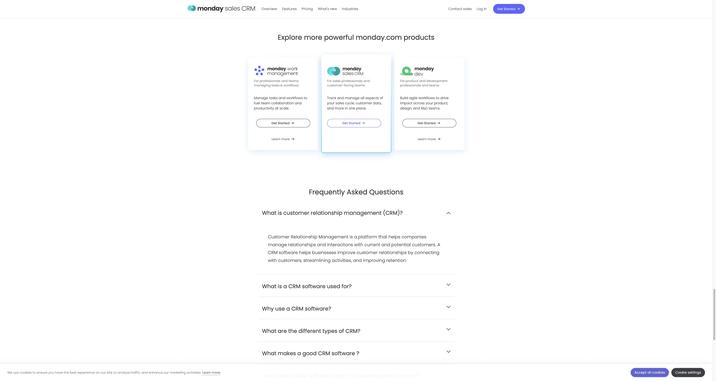 Task type: locate. For each thing, give the bounding box(es) containing it.
teams inside for product and development professionals and teams
[[430, 83, 440, 88]]

sales inside for sales professionals and customer-facing teams
[[333, 78, 341, 83]]

1 your from the left
[[327, 101, 335, 105]]

for inside for product and development professionals and teams
[[401, 78, 405, 83]]

professionals inside for professionals and teams managing tasks & workflows
[[260, 78, 281, 83]]

relationships up retention.
[[379, 249, 407, 255]]

and inside for sales professionals and customer-facing teams
[[364, 78, 370, 83]]

use inside dropdown button
[[276, 305, 285, 312]]

across
[[414, 101, 425, 105]]

in right log
[[484, 6, 487, 11]]

relationships
[[288, 241, 316, 248], [379, 249, 407, 255]]

1 vertical spatial manage
[[268, 241, 287, 248]]

2 for from the left
[[327, 78, 332, 83]]

with down "﻿a"
[[355, 241, 364, 248]]

1 horizontal spatial for
[[327, 78, 332, 83]]

cookies right we
[[20, 370, 32, 375]]

1 horizontal spatial of
[[380, 95, 384, 100]]

monday dev logo image
[[401, 65, 435, 77]]

manage
[[345, 95, 360, 100], [268, 241, 287, 248]]

2 horizontal spatial learn
[[418, 137, 427, 141]]

our right enhance
[[164, 370, 169, 375]]

helps
[[389, 234, 401, 240], [299, 249, 311, 255]]

1 horizontal spatial relationships
[[379, 249, 407, 255]]

workflows up across
[[419, 95, 435, 100]]

0 vertical spatial relationships
[[288, 241, 316, 248]]

1 horizontal spatial professionals
[[342, 78, 363, 83]]

use right we
[[13, 370, 19, 375]]

teams up product,
[[430, 83, 440, 88]]

data,
[[373, 101, 382, 105]]

monday sales crm logo image
[[327, 65, 364, 77]]

0 horizontal spatial manage
[[268, 241, 287, 248]]

for inside for professionals and teams managing tasks & workflows
[[254, 78, 259, 83]]

1 horizontal spatial learn more link
[[272, 136, 296, 142]]

2 vertical spatial ﻿what
[[262, 349, 277, 357]]

the
[[289, 327, 297, 335], [64, 370, 69, 375]]

0 horizontal spatial in
[[345, 106, 348, 111]]

learn more link for scale.
[[272, 136, 296, 142]]

1 horizontal spatial manage
[[345, 95, 360, 100]]

1 horizontal spatial in
[[484, 6, 487, 11]]

0 vertical spatial of
[[380, 95, 384, 100]]

2 ﻿what from the top
[[262, 327, 277, 335]]

enhance
[[149, 370, 163, 375]]

makes
[[278, 349, 296, 357]]

relationships down relationship
[[288, 241, 316, 248]]

sales inside button
[[464, 6, 472, 11]]

software up customers,
[[279, 249, 298, 255]]

is inside ﻿what is a crm software used for? dropdown button
[[278, 282, 282, 290]]

sales
[[464, 6, 472, 11], [333, 78, 341, 83], [336, 101, 345, 105]]

0 horizontal spatial learn more link
[[203, 370, 221, 375]]

use for we
[[13, 370, 19, 375]]

for up track
[[327, 78, 332, 83]]

of inside track and manage all aspects of your sales cycle, customer data, and more in one place.
[[380, 95, 384, 100]]

&
[[281, 83, 283, 88]]

0 horizontal spatial with
[[268, 257, 277, 263]]

your
[[327, 101, 335, 105], [426, 101, 434, 105]]

1 vertical spatial with
[[268, 257, 277, 263]]

customer inside customer relationship management is ﻿a platform that helps companies manage relationships and interactions with current and potential customers. a crm software helps businesses improve customer relationships by connecting with customers, streamlining activities, and improving retention. ﻿
[[357, 249, 378, 255]]

professionals inside for sales professionals and customer-facing teams
[[342, 78, 363, 83]]

crm left software?
[[292, 305, 304, 312]]

2 horizontal spatial professionals
[[401, 83, 421, 88]]

features
[[282, 6, 297, 11]]

you
[[48, 370, 54, 375]]

is for what is customer relationship management (crm)?
[[278, 209, 282, 217]]

customer
[[356, 101, 372, 105], [284, 209, 310, 217], [357, 249, 378, 255]]

0 vertical spatial is
[[278, 209, 282, 217]]

connecting
[[415, 249, 440, 255]]

﻿a
[[354, 234, 357, 240]]

r&d
[[421, 106, 428, 111]]

tasks inside manage tasks and workflows to fuel team collaboration and productivity at scale.
[[269, 95, 278, 100]]

build agile workflows to drive impact across your product, design, and r&d teams.
[[401, 95, 449, 111]]

manage up cycle,
[[345, 95, 360, 100]]

2 your from the left
[[426, 101, 434, 105]]

1 vertical spatial customer
[[284, 209, 310, 217]]

overview link
[[259, 5, 280, 13]]

0 horizontal spatial use
[[13, 370, 19, 375]]

workflows up collaboration
[[287, 95, 303, 100]]

software left used
[[302, 282, 326, 290]]

0 horizontal spatial helps
[[299, 249, 311, 255]]

what's new link
[[316, 5, 340, 13]]

helps up streamlining
[[299, 249, 311, 255]]

list
[[446, 0, 490, 18]]

customer-
[[327, 83, 344, 88]]

1 horizontal spatial learn more
[[418, 137, 436, 141]]

to
[[304, 95, 308, 100], [436, 95, 440, 100], [33, 370, 36, 375], [114, 370, 117, 375]]

customer
[[268, 234, 290, 240]]

activities,
[[332, 257, 352, 263]]

customers,
[[278, 257, 302, 263]]

1 horizontal spatial use
[[276, 305, 285, 312]]

get started button
[[494, 4, 525, 14], [256, 119, 310, 127], [327, 119, 381, 127], [403, 119, 457, 127]]

1 vertical spatial software
[[302, 282, 326, 290]]

the right are
[[289, 327, 297, 335]]

management
[[319, 234, 349, 240]]

0 vertical spatial use
[[276, 305, 285, 312]]

2 vertical spatial a
[[298, 349, 301, 357]]

for
[[254, 78, 259, 83], [327, 78, 332, 83], [401, 78, 405, 83]]

1 vertical spatial of
[[339, 327, 344, 335]]

0 vertical spatial the
[[289, 327, 297, 335]]

customers.
[[413, 241, 437, 248]]

0 horizontal spatial software
[[279, 249, 298, 255]]

we
[[7, 370, 12, 375]]

0 horizontal spatial of
[[339, 327, 344, 335]]

1 vertical spatial use
[[13, 370, 19, 375]]

0 vertical spatial software
[[279, 249, 298, 255]]

software inside customer relationship management is ﻿a platform that helps companies manage relationships and interactions with current and potential customers. a crm software helps businesses improve customer relationships by connecting with customers, streamlining activities, and improving retention. ﻿
[[279, 249, 298, 255]]

what is customer relationship management (crm)?
[[262, 209, 403, 217]]

all
[[361, 95, 365, 100], [648, 370, 652, 375]]

1 vertical spatial tasks
[[269, 95, 278, 100]]

1 vertical spatial a
[[287, 305, 290, 312]]

platform
[[359, 234, 378, 240]]

workflows
[[284, 83, 299, 88], [287, 95, 303, 100], [419, 95, 435, 100]]

0 vertical spatial manage
[[345, 95, 360, 100]]

product
[[406, 78, 419, 83]]

productivity
[[254, 106, 274, 111]]

1 horizontal spatial teams
[[355, 83, 365, 88]]

﻿what inside ﻿what are the different types of crm? dropdown button
[[262, 327, 277, 335]]

current
[[365, 241, 381, 248]]

1 vertical spatial sales
[[333, 78, 341, 83]]

2 vertical spatial sales
[[336, 101, 345, 105]]

your up the r&d
[[426, 101, 434, 105]]

tasks left &
[[272, 83, 280, 88]]

0 vertical spatial sales
[[464, 6, 472, 11]]

is inside what is customer relationship management (crm)? dropdown button
[[278, 209, 282, 217]]

tasks up team
[[269, 95, 278, 100]]

0 horizontal spatial your
[[327, 101, 335, 105]]

use right ﻿why
[[276, 305, 285, 312]]

teams inside for sales professionals and customer-facing teams
[[355, 83, 365, 88]]

your inside track and manage all aspects of your sales cycle, customer data, and more in one place.
[[327, 101, 335, 105]]

cookies right accept
[[653, 370, 666, 375]]

2 horizontal spatial learn more link
[[418, 136, 442, 142]]

﻿what makes a good crm software ? button
[[258, 341, 455, 363]]

is for ﻿what is a crm software used for?
[[278, 282, 282, 290]]

experience
[[78, 370, 95, 375]]

for left product at the right top
[[401, 78, 405, 83]]

sales down monday sales crm logo
[[333, 78, 341, 83]]

all right accept
[[648, 370, 652, 375]]

0 horizontal spatial professionals
[[260, 78, 281, 83]]

0 vertical spatial customer
[[356, 101, 372, 105]]

1 vertical spatial all
[[648, 370, 652, 375]]

all inside track and manage all aspects of your sales cycle, customer data, and more in one place.
[[361, 95, 365, 100]]

0 horizontal spatial learn
[[203, 370, 211, 375]]

1 horizontal spatial all
[[648, 370, 652, 375]]

aspects
[[366, 95, 379, 100]]

pricing link
[[299, 5, 316, 13]]

1 horizontal spatial the
[[289, 327, 297, 335]]

0 vertical spatial with
[[355, 241, 364, 248]]

teams inside for professionals and teams managing tasks & workflows
[[289, 78, 299, 83]]

teams.
[[429, 106, 441, 111]]

for product and development professionals and teams
[[401, 78, 448, 88]]

powerful
[[324, 33, 354, 42]]

of up data,
[[380, 95, 384, 100]]

professionals down monday sales crm logo
[[342, 78, 363, 83]]

improve
[[338, 249, 356, 255]]

workflows inside build agile workflows to drive impact across your product, design, and r&d teams.
[[419, 95, 435, 100]]

0 horizontal spatial our
[[101, 370, 106, 375]]

1 horizontal spatial your
[[426, 101, 434, 105]]

get down at at the top of the page
[[272, 121, 277, 125]]

1 vertical spatial the
[[64, 370, 69, 375]]

professionals up the agile
[[401, 83, 421, 88]]

1 vertical spatial relationships
[[379, 249, 407, 255]]

a
[[284, 282, 287, 290], [287, 305, 290, 312], [298, 349, 301, 357]]

sales down track
[[336, 101, 345, 105]]

3 ﻿what from the top
[[262, 349, 277, 357]]

cookies inside button
[[653, 370, 666, 375]]

product,
[[434, 101, 449, 105]]

of right types
[[339, 327, 344, 335]]

0 horizontal spatial learn more
[[272, 137, 290, 141]]

0 horizontal spatial relationships
[[288, 241, 316, 248]]

agile
[[410, 95, 418, 100]]

what's new
[[318, 6, 337, 11]]

the left best
[[64, 370, 69, 375]]

for up manage
[[254, 78, 259, 83]]

accept
[[635, 370, 647, 375]]

relationship
[[291, 234, 318, 240]]

customer inside dropdown button
[[284, 209, 310, 217]]

workflows inside for professionals and teams managing tasks & workflows
[[284, 83, 299, 88]]

cookies
[[20, 370, 32, 375], [653, 370, 666, 375]]

sales right contact
[[464, 6, 472, 11]]

2 horizontal spatial teams
[[430, 83, 440, 88]]

learn more link
[[272, 136, 296, 142], [418, 136, 442, 142], [203, 370, 221, 375]]

1 horizontal spatial our
[[164, 370, 169, 375]]

all left aspects
[[361, 95, 365, 100]]

﻿why use a crm software? button
[[258, 297, 455, 319]]

1 vertical spatial is
[[350, 234, 353, 240]]

﻿what left are
[[262, 327, 277, 335]]

crm down customer
[[268, 249, 278, 255]]

0 vertical spatial a
[[284, 282, 287, 290]]

0 horizontal spatial the
[[64, 370, 69, 375]]

0 horizontal spatial teams
[[289, 78, 299, 83]]

manage inside track and manage all aspects of your sales cycle, customer data, and more in one place.
[[345, 95, 360, 100]]

products
[[404, 33, 435, 42]]

2 vertical spatial software
[[332, 349, 355, 357]]

we use cookies to ensure you have the best experience on our site, to analyze traffic, and enhance our marketing activities. learn more
[[7, 370, 221, 375]]

helps up potential
[[389, 234, 401, 240]]

1 horizontal spatial with
[[355, 241, 364, 248]]

learn more for scale.
[[272, 137, 290, 141]]

of
[[380, 95, 384, 100], [339, 327, 344, 335]]

get
[[498, 7, 503, 11], [272, 121, 277, 125], [343, 121, 348, 125], [418, 121, 424, 125]]

professionals inside for product and development professionals and teams
[[401, 83, 421, 88]]

1 vertical spatial ﻿what
[[262, 327, 277, 335]]

2 horizontal spatial for
[[401, 78, 405, 83]]

2 our from the left
[[164, 370, 169, 375]]

and inside build agile workflows to drive impact across your product, design, and r&d teams.
[[414, 106, 420, 111]]

2 learn more from the left
[[418, 137, 436, 141]]

with left customers,
[[268, 257, 277, 263]]

tasks
[[272, 83, 280, 88], [269, 95, 278, 100]]

contact
[[449, 6, 463, 11]]

0 horizontal spatial all
[[361, 95, 365, 100]]

workflows right &
[[284, 83, 299, 88]]

have
[[55, 370, 63, 375]]

1 for from the left
[[254, 78, 259, 83]]

0 horizontal spatial for
[[254, 78, 259, 83]]

0 vertical spatial tasks
[[272, 83, 280, 88]]

your down track
[[327, 101, 335, 105]]

0 vertical spatial helps
[[389, 234, 401, 240]]

companies
[[402, 234, 427, 240]]

0 horizontal spatial cookies
[[20, 370, 32, 375]]

our right on on the left bottom of the page
[[101, 370, 106, 375]]

﻿what inside ﻿what is a crm software used for? dropdown button
[[262, 282, 277, 290]]

use
[[276, 305, 285, 312], [13, 370, 19, 375]]

types
[[323, 327, 338, 335]]

software left the ?
[[332, 349, 355, 357]]

the inside dropdown button
[[289, 327, 297, 335]]

﻿what up ﻿why
[[262, 282, 277, 290]]

1 horizontal spatial cookies
[[653, 370, 666, 375]]

1 vertical spatial helps
[[299, 249, 311, 255]]

3 for from the left
[[401, 78, 405, 83]]

list containing contact sales
[[446, 0, 490, 18]]

﻿what inside ﻿what makes a good crm software ? dropdown button
[[262, 349, 277, 357]]

started
[[504, 7, 516, 11], [278, 121, 290, 125], [349, 121, 361, 125], [424, 121, 436, 125]]

pricing
[[302, 6, 313, 11]]

dialog
[[0, 364, 713, 381]]

teams right &
[[289, 78, 299, 83]]

1 learn more from the left
[[272, 137, 290, 141]]

2 vertical spatial customer
[[357, 249, 378, 255]]

of inside dropdown button
[[339, 327, 344, 335]]

0 vertical spatial ﻿what
[[262, 282, 277, 290]]

1 vertical spatial in
[[345, 106, 348, 111]]

0 vertical spatial all
[[361, 95, 365, 100]]

﻿what left makes
[[262, 349, 277, 357]]

professionals down monday work-management logo
[[260, 78, 281, 83]]

2 vertical spatial is
[[278, 282, 282, 290]]

in left 'one'
[[345, 106, 348, 111]]

0 vertical spatial in
[[484, 6, 487, 11]]

for inside for sales professionals and customer-facing teams
[[327, 78, 332, 83]]

get right log in link
[[498, 7, 503, 11]]

manage down customer
[[268, 241, 287, 248]]

1 horizontal spatial learn
[[272, 137, 281, 141]]

teams right "facing"
[[355, 83, 365, 88]]

facing
[[344, 83, 354, 88]]

2 horizontal spatial software
[[332, 349, 355, 357]]

1 ﻿what from the top
[[262, 282, 277, 290]]



Task type: describe. For each thing, give the bounding box(es) containing it.
frequently
[[309, 187, 345, 197]]

main element
[[259, 0, 525, 18]]

improving
[[363, 257, 386, 263]]

get started inside main element
[[498, 7, 516, 11]]

managing
[[254, 83, 271, 88]]

potential
[[392, 241, 411, 248]]

of for aspects
[[380, 95, 384, 100]]

used
[[327, 282, 341, 290]]

﻿what for ﻿what is a crm software used for?
[[262, 282, 277, 290]]

﻿what is a crm software used for? button
[[258, 274, 455, 296]]

that
[[379, 234, 388, 240]]

crm right good at left bottom
[[318, 349, 331, 357]]

one
[[349, 106, 356, 111]]

for?
[[342, 282, 352, 290]]

impact
[[401, 101, 413, 105]]

traffic,
[[131, 370, 141, 375]]

to inside build agile workflows to drive impact across your product, design, and r&d teams.
[[436, 95, 440, 100]]

﻿what are the different types of crm? button
[[258, 319, 455, 341]]

1 horizontal spatial helps
[[389, 234, 401, 240]]

frequently asked questions
[[309, 187, 404, 197]]

team
[[261, 101, 271, 105]]

teams for track and manage all aspects of your sales cycle, customer data, and more in one place.
[[355, 83, 365, 88]]

relationship
[[311, 209, 343, 217]]

get started button inside main element
[[494, 4, 525, 14]]

﻿what are the different types of crm?
[[262, 327, 361, 335]]

and inside for professionals and teams managing tasks & workflows
[[282, 78, 288, 83]]

﻿what makes a good crm software ?
[[262, 349, 360, 357]]

cookies for all
[[653, 370, 666, 375]]

businesses
[[312, 249, 336, 255]]

learn for at
[[272, 137, 281, 141]]

good
[[303, 349, 317, 357]]

manage inside customer relationship management is ﻿a platform that helps companies manage relationships and interactions with current and potential customers. a crm software helps businesses improve customer relationships by connecting with customers, streamlining activities, and improving retention. ﻿
[[268, 241, 287, 248]]

learn more link inside dialog
[[203, 370, 221, 375]]

log in
[[477, 6, 487, 11]]

site,
[[107, 370, 113, 375]]

learn more link for r&d
[[418, 136, 442, 142]]

﻿why
[[262, 305, 274, 312]]

cookies for use
[[20, 370, 32, 375]]

explore
[[278, 33, 302, 42]]

track
[[327, 95, 336, 100]]

crm?
[[346, 327, 361, 335]]

of for types
[[339, 327, 344, 335]]

for professionals and teams managing tasks & workflows
[[254, 78, 299, 88]]

get down cycle,
[[343, 121, 348, 125]]

monday.com
[[356, 33, 402, 42]]

manage
[[254, 95, 268, 100]]

design,
[[401, 106, 413, 111]]

sales for contact
[[464, 6, 472, 11]]

a for makes
[[298, 349, 301, 357]]

are
[[278, 327, 287, 335]]

learn for and
[[418, 137, 427, 141]]

dialog containing we use cookies to ensure you have the best experience on our site, to analyze traffic, and enhance our marketing activities.
[[0, 364, 713, 381]]

(crm)?
[[383, 209, 403, 217]]

for for track
[[327, 78, 332, 83]]

a for is
[[284, 282, 287, 290]]

what's
[[318, 6, 329, 11]]

for for build
[[401, 78, 405, 83]]

cookie
[[676, 370, 688, 375]]

collaboration
[[272, 101, 294, 105]]

contact sales
[[449, 6, 472, 11]]

1 our from the left
[[101, 370, 106, 375]]

cookie settings button
[[672, 368, 706, 377]]

sales inside track and manage all aspects of your sales cycle, customer data, and more in one place.
[[336, 101, 345, 105]]

get inside main element
[[498, 7, 503, 11]]

overview
[[262, 6, 277, 11]]

management
[[344, 209, 382, 217]]

customer relationship management is ﻿a platform that helps companies manage relationships and interactions with current and potential customers. a crm software helps businesses improve customer relationships by connecting with customers, streamlining activities, and improving retention. ﻿ region
[[268, 233, 445, 264]]

at
[[275, 106, 279, 111]]

interactions
[[327, 241, 353, 248]]

1 horizontal spatial software
[[302, 282, 326, 290]]

retention.
[[387, 257, 407, 263]]

workflows inside manage tasks and workflows to fuel team collaboration and productivity at scale.
[[287, 95, 303, 100]]

what
[[262, 209, 277, 217]]

fuel
[[254, 101, 260, 105]]

tasks inside for professionals and teams managing tasks & workflows
[[272, 83, 280, 88]]

manage tasks and workflows to fuel team collaboration and productivity at scale.
[[254, 95, 308, 111]]

get down the r&d
[[418, 121, 424, 125]]

your inside build agile workflows to drive impact across your product, design, and r&d teams.
[[426, 101, 434, 105]]

a for use
[[287, 305, 290, 312]]

for sales professionals and customer-facing teams
[[327, 78, 370, 88]]

for for manage
[[254, 78, 259, 83]]

﻿why use a crm software?
[[262, 305, 332, 312]]

customer inside track and manage all aspects of your sales cycle, customer data, and more in one place.
[[356, 101, 372, 105]]

contact sales button
[[446, 5, 475, 13]]

what is customer relationship management (crm)? button
[[258, 201, 455, 223]]

accept all cookies
[[635, 370, 666, 375]]

industries link
[[340, 5, 361, 13]]

on
[[96, 370, 100, 375]]

﻿what is a crm software used for?
[[262, 282, 352, 290]]

sales for for
[[333, 78, 341, 83]]

monday.com crm and sales image
[[188, 3, 255, 13]]

accept all cookies button
[[631, 368, 670, 377]]

is inside customer relationship management is ﻿a platform that helps companies manage relationships and interactions with current and potential customers. a crm software helps businesses improve customer relationships by connecting with customers, streamlining activities, and improving retention. ﻿
[[350, 234, 353, 240]]

to inside manage tasks and workflows to fuel team collaboration and productivity at scale.
[[304, 95, 308, 100]]

started inside main element
[[504, 7, 516, 11]]

monday work-management logo image
[[254, 65, 299, 77]]

all inside button
[[648, 370, 652, 375]]

ensure
[[37, 370, 47, 375]]

crm inside customer relationship management is ﻿a platform that helps companies manage relationships and interactions with current and potential customers. a crm software helps businesses improve customer relationships by connecting with customers, streamlining activities, and improving retention. ﻿
[[268, 249, 278, 255]]

cycle,
[[345, 101, 355, 105]]

more inside track and manage all aspects of your sales cycle, customer data, and more in one place.
[[335, 106, 344, 111]]

a
[[438, 241, 441, 248]]

use for ﻿why
[[276, 305, 285, 312]]

crm up the ﻿why use a crm software?
[[289, 282, 301, 290]]

by
[[408, 249, 414, 255]]

teams for build agile workflows to drive impact across your product, design, and r&d teams.
[[430, 83, 440, 88]]

streamlining
[[304, 257, 331, 263]]

﻿what for ﻿what are the different types of crm?
[[262, 327, 277, 335]]

log
[[477, 6, 483, 11]]

software?
[[305, 305, 332, 312]]

settings
[[689, 370, 702, 375]]

build
[[401, 95, 409, 100]]

development
[[427, 78, 448, 83]]

cookie settings
[[676, 370, 702, 375]]

marketing
[[170, 370, 186, 375]]

analyze
[[118, 370, 130, 375]]

place.
[[357, 106, 367, 111]]

learn more for r&d
[[418, 137, 436, 141]]

in inside track and manage all aspects of your sales cycle, customer data, and more in one place.
[[345, 106, 348, 111]]

track and manage all aspects of your sales cycle, customer data, and more in one place.
[[327, 95, 384, 111]]

﻿what for ﻿what makes a good crm software ?
[[262, 349, 277, 357]]

drive
[[441, 95, 449, 100]]



Task type: vqa. For each thing, say whether or not it's contained in the screenshot.
version
no



